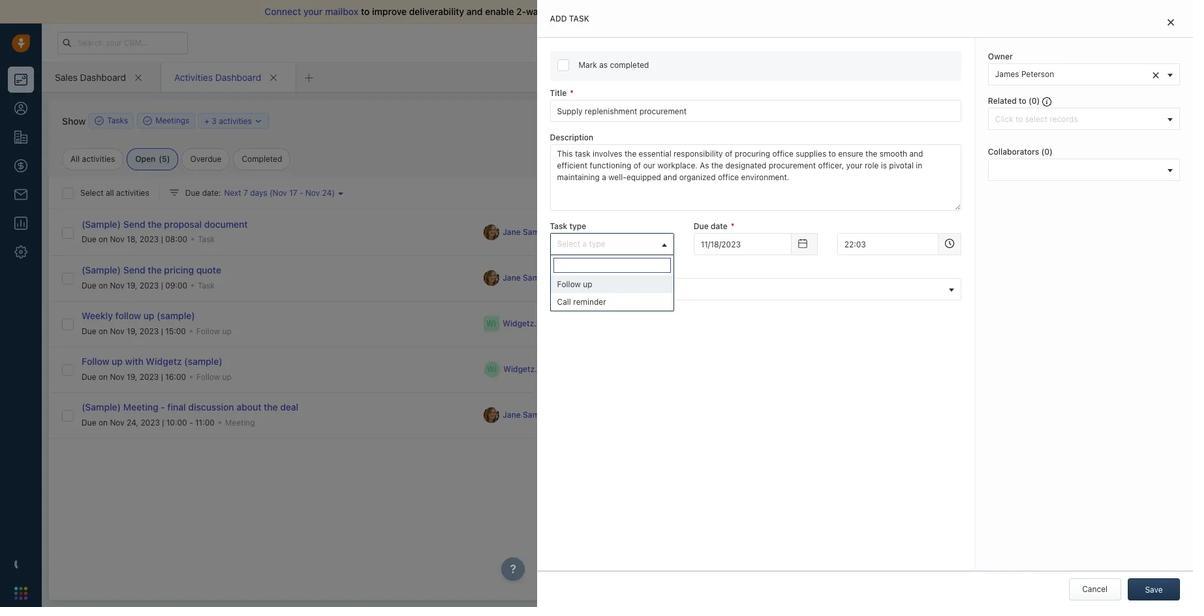 Task type: describe. For each thing, give the bounding box(es) containing it.
activities dashboard
[[174, 72, 261, 83]]

due for (sample) send the proposal document
[[82, 235, 96, 244]]

days
[[250, 188, 267, 198]]

call reminder option
[[551, 293, 674, 311]]

send email image
[[1064, 37, 1074, 48]]

select an outcome
[[557, 284, 626, 294]]

activities
[[174, 72, 213, 83]]

improve
[[372, 6, 407, 17]]

freshworks switcher image
[[14, 587, 27, 600]]

24,
[[127, 418, 138, 427]]

Click to select records search field
[[992, 113, 1164, 126]]

task for document
[[198, 235, 215, 244]]

24
[[322, 188, 332, 198]]

list box inside × tab panel
[[551, 276, 674, 311]]

select all activities
[[80, 188, 149, 198]]

way
[[526, 6, 543, 17]]

follow up for weekly follow up (sample)
[[196, 326, 232, 336]]

(sample) send the pricing quote
[[82, 265, 221, 276]]

follow up with widgetz (sample)
[[82, 356, 223, 367]]

follow up with widgetz (sample) link
[[82, 356, 223, 367]]

save button
[[1128, 579, 1181, 601]]

owner
[[989, 52, 1013, 61]]

none text field inside × tab panel
[[838, 233, 939, 256]]

due for weekly follow up (sample)
[[82, 326, 96, 336]]

0 vertical spatial 17
[[289, 188, 297, 198]]

on for follow up with widgetz (sample)
[[99, 372, 108, 382]]

date
[[711, 222, 728, 231]]

( right open
[[159, 154, 162, 164]]

my
[[859, 134, 872, 145]]

open ( 5 )
[[135, 154, 170, 164]]

jane sampleton (sample) for (sample) send the proposal document
[[503, 227, 599, 237]]

follow up option
[[551, 276, 674, 293]]

10:00
[[166, 418, 187, 427]]

james peterson
[[996, 69, 1055, 79]]

mark complete button for (sample) send the proposal document
[[718, 221, 799, 243]]

dashboard for activities dashboard
[[215, 72, 261, 83]]

× tab panel
[[537, 0, 1194, 607]]

all
[[71, 154, 80, 164]]

due on nov 19, 2023 | 16:00
[[82, 372, 186, 382]]

2 horizontal spatial -
[[300, 188, 303, 198]]

view
[[758, 158, 776, 167]]

the for pricing
[[148, 265, 162, 276]]

on for weekly follow up (sample)
[[99, 326, 108, 336]]

due inside × tab panel
[[694, 222, 709, 231]]

connect for connect your mailbox to improve deliverability and enable 2-way sync of email conversations.
[[265, 6, 301, 17]]

+ 3 activities button
[[199, 113, 269, 129]]

configure widgets button
[[966, 99, 1060, 115]]

proposal
[[164, 219, 202, 230]]

2023 for (sample)
[[140, 326, 159, 336]]

the for proposal
[[148, 219, 162, 230]]

+ 3 activities
[[205, 116, 252, 126]]

email
[[580, 6, 603, 17]]

mark complete button for (sample) send the pricing quote
[[718, 267, 799, 289]]

follow up for follow up with widgetz (sample)
[[197, 372, 232, 382]]

19, for send
[[127, 280, 137, 290]]

select for select all activities
[[80, 188, 104, 198]]

have
[[1004, 557, 1022, 567]]

task inside add task button
[[649, 116, 665, 125]]

select a type button
[[550, 233, 674, 256]]

task for quote
[[198, 280, 215, 290]]

add meeting
[[719, 116, 766, 125]]

outcome
[[550, 266, 585, 276]]

link
[[1015, 574, 1028, 584]]

and
[[467, 6, 483, 17]]

| for (sample)
[[161, 326, 163, 336]]

don't
[[983, 557, 1002, 567]]

sampleton for (sample) send the proposal document
[[523, 227, 564, 237]]

view activity goals
[[758, 158, 829, 167]]

next 7 days ( nov 17 - nov 24 )
[[224, 188, 335, 198]]

title
[[550, 88, 567, 98]]

1 vertical spatial activities
[[82, 154, 115, 164]]

due date:
[[185, 188, 221, 198]]

0 horizontal spatial meeting
[[123, 402, 158, 413]]

connect your mailbox to improve deliverability and enable 2-way sync of email conversations.
[[265, 6, 668, 17]]

links.
[[1039, 557, 1058, 567]]

widgetz.io (sample) link for follow up with widgetz (sample)
[[504, 364, 580, 375]]

dashboard for sales dashboard
[[80, 72, 126, 83]]

explore plans
[[947, 37, 998, 47]]

configure
[[985, 102, 1022, 112]]

of
[[568, 6, 577, 17]]

1 vertical spatial +
[[964, 166, 969, 176]]

open
[[135, 154, 156, 164]]

+ inside button
[[205, 116, 210, 126]]

1 vertical spatial meeting
[[225, 418, 255, 427]]

0 horizontal spatial 0
[[1032, 96, 1037, 106]]

related to ( 0 )
[[989, 96, 1043, 106]]

a
[[583, 239, 587, 249]]

deliverability
[[409, 6, 464, 17]]

on for (sample) meeting - final discussion about the deal
[[99, 418, 108, 427]]

send for proposal
[[123, 219, 145, 230]]

11:00
[[195, 418, 215, 427]]

on for (sample) send the proposal document
[[99, 235, 108, 244]]

3
[[212, 116, 217, 126]]

×
[[1153, 67, 1160, 82]]

( down james peterson
[[1029, 96, 1032, 106]]

meeting
[[736, 116, 766, 125]]

follow left with
[[82, 356, 109, 367]]

mark as completed
[[579, 60, 649, 70]]

2 vertical spatial -
[[189, 418, 193, 427]]

(sample) meeting - final discussion about the deal link
[[82, 402, 299, 413]]

-- text field
[[694, 233, 792, 256]]

select a type
[[557, 239, 606, 249]]

due for (sample) send the pricing quote
[[82, 280, 96, 290]]

task inside × tab panel
[[569, 14, 590, 24]]

0 vertical spatial to
[[361, 6, 370, 17]]

send for pricing
[[123, 265, 145, 276]]

3 jane sampleton (sample) link from the top
[[503, 410, 600, 421]]

microsoft teams button
[[911, 182, 999, 197]]

(sample) for (sample) send the proposal document
[[82, 219, 121, 230]]

related
[[989, 96, 1017, 106]]

mark complete for document
[[737, 227, 792, 237]]

2 vertical spatial the
[[264, 402, 278, 413]]

microsoft teams
[[930, 184, 992, 194]]

conferencing
[[912, 166, 962, 176]]

conversations.
[[605, 6, 668, 17]]

widgetz.io (sample) for weekly follow up (sample)
[[503, 319, 579, 329]]

3 jane from the top
[[503, 410, 521, 420]]

Search your CRM... text field
[[57, 32, 188, 54]]

add link
[[998, 574, 1028, 584]]

on for (sample) send the pricing quote
[[99, 280, 108, 290]]

close image
[[1168, 18, 1175, 26]]

(sample) meeting - final discussion about the deal
[[82, 402, 299, 413]]

3 sampleton from the top
[[523, 410, 564, 420]]

about
[[237, 402, 261, 413]]

2023 for proposal
[[140, 235, 159, 244]]

call
[[557, 297, 571, 307]]

jane for (sample) send the pricing quote
[[503, 273, 521, 283]]

0 horizontal spatial -
[[161, 402, 165, 413]]

meetings
[[156, 116, 190, 126]]

to inside × tab panel
[[1019, 96, 1027, 106]]

+ 3 activities link
[[205, 115, 263, 127]]

× dialog
[[537, 0, 1194, 607]]

jane sampleton (sample) link for (sample) send the pricing quote
[[503, 273, 600, 284]]

description
[[550, 133, 594, 142]]

widgetz.io (sample) for follow up with widgetz (sample)
[[504, 365, 580, 374]]

sampleton for (sample) send the pricing quote
[[523, 273, 564, 283]]

( right collaborators
[[1042, 147, 1045, 157]]

final
[[167, 402, 186, 413]]

Start typing the details about the task… text field
[[550, 144, 962, 211]]

due on nov 19, 2023 | 15:00
[[82, 326, 186, 336]]

1 horizontal spatial 0
[[1045, 147, 1050, 157]]

widgetz.io for follow up with widgetz (sample)
[[504, 365, 544, 374]]

peterson
[[1022, 69, 1055, 79]]

weekly follow up (sample)
[[82, 310, 195, 322]]

more
[[787, 116, 806, 125]]

cancel
[[1083, 584, 1108, 594]]

0 vertical spatial type
[[570, 222, 587, 231]]

video
[[889, 166, 910, 176]]

cancel button
[[1069, 579, 1122, 601]]

follow up inside option
[[557, 280, 593, 290]]

jane sampleton (sample) for (sample) send the pricing quote
[[503, 273, 599, 283]]

mark for document
[[737, 227, 756, 237]]

follow right 15:00
[[196, 326, 220, 336]]

jane sampleton (sample) link for (sample) send the proposal document
[[503, 227, 600, 238]]

09:00
[[165, 280, 187, 290]]



Task type: vqa. For each thing, say whether or not it's contained in the screenshot.
trial
no



Task type: locate. For each thing, give the bounding box(es) containing it.
task
[[550, 222, 568, 231], [198, 235, 215, 244], [198, 280, 215, 290]]

2 jane sampleton (sample) from the top
[[503, 273, 599, 283]]

1 +1 from the top
[[610, 227, 618, 237]]

you
[[967, 557, 981, 567]]

1 vertical spatial task
[[649, 116, 665, 125]]

+ left 3 on the top of the page
[[205, 116, 210, 126]]

connect your mailbox link
[[265, 6, 361, 17]]

|
[[161, 235, 163, 244], [161, 280, 163, 290], [161, 326, 163, 336], [161, 372, 163, 382], [162, 418, 164, 427]]

select inside dropdown button
[[557, 239, 581, 249]]

on left 24, at the bottom
[[99, 418, 108, 427]]

mark complete right date
[[737, 227, 792, 237]]

1 vertical spatial (sample)
[[82, 265, 121, 276]]

sync
[[546, 6, 566, 17]]

sales
[[55, 72, 78, 83]]

(sample) down due on nov 19, 2023 | 16:00
[[82, 402, 121, 413]]

type up select a type
[[570, 222, 587, 231]]

add task inside button
[[632, 116, 665, 125]]

5
[[162, 154, 167, 164]]

up right 15:00
[[222, 326, 232, 336]]

- left 11:00
[[189, 418, 193, 427]]

send up due on nov 19, 2023 | 09:00
[[123, 265, 145, 276]]

teams
[[968, 184, 992, 194]]

select left all
[[80, 188, 104, 198]]

-
[[300, 188, 303, 198], [161, 402, 165, 413], [189, 418, 193, 427]]

19, for up
[[127, 372, 137, 382]]

2 dashboard from the left
[[215, 72, 261, 83]]

15:00
[[165, 326, 186, 336]]

Title text field
[[550, 100, 962, 122]]

2 vertical spatial sampleton
[[523, 410, 564, 420]]

1 horizontal spatial +
[[964, 166, 969, 176]]

complete down -- text field at the top right of page
[[758, 273, 792, 283]]

2 mark complete from the top
[[737, 273, 792, 283]]

1 vertical spatial -
[[161, 402, 165, 413]]

| left 15:00
[[161, 326, 163, 336]]

0 horizontal spatial dashboard
[[80, 72, 126, 83]]

up inside option
[[583, 280, 593, 290]]

pricing
[[164, 265, 194, 276]]

task type
[[550, 222, 587, 231]]

1 horizontal spatial add task
[[632, 116, 665, 125]]

(sample) send the proposal document link
[[82, 219, 248, 230]]

| for widgetz
[[161, 372, 163, 382]]

19, down follow
[[127, 326, 137, 336]]

up
[[583, 280, 593, 290], [143, 310, 154, 322], [222, 326, 232, 336], [112, 356, 123, 367], [222, 372, 232, 382]]

1 vertical spatial +1
[[610, 273, 618, 283]]

0 vertical spatial activities
[[219, 116, 252, 126]]

connect for connect video conferencing + calendar
[[855, 166, 887, 176]]

quote
[[196, 265, 221, 276]]

(sample) down all
[[82, 219, 121, 230]]

2 vertical spatial jane
[[503, 410, 521, 420]]

enable
[[485, 6, 514, 17]]

document
[[204, 219, 248, 230]]

explore
[[947, 37, 975, 47]]

your
[[304, 6, 323, 17]]

+ up microsoft teams
[[964, 166, 969, 176]]

1 vertical spatial add task
[[632, 116, 665, 125]]

with
[[125, 356, 144, 367]]

3 jane sampleton (sample) from the top
[[503, 410, 599, 420]]

goals
[[808, 158, 829, 167]]

0 horizontal spatial connect
[[265, 6, 301, 17]]

0 right collaborators
[[1045, 147, 1050, 157]]

1 horizontal spatial meeting
[[225, 418, 255, 427]]

mark complete down -- text field at the top right of page
[[737, 273, 792, 283]]

mark down -- text field at the top right of page
[[737, 273, 756, 283]]

1 horizontal spatial calendar
[[971, 166, 1004, 176]]

1 jane sampleton (sample) link from the top
[[503, 227, 600, 238]]

all
[[106, 188, 114, 198]]

2 vertical spatial mark
[[737, 273, 756, 283]]

list box containing follow up
[[551, 276, 674, 311]]

2 +1 from the top
[[610, 273, 618, 283]]

sampleton
[[523, 227, 564, 237], [523, 273, 564, 283], [523, 410, 564, 420]]

add
[[550, 14, 567, 24], [632, 116, 647, 125], [719, 116, 734, 125], [998, 574, 1013, 584]]

1 19, from the top
[[127, 280, 137, 290]]

1 mark complete from the top
[[737, 227, 792, 237]]

0 vertical spatial widgetz.io
[[503, 319, 544, 329]]

meeting down about
[[225, 418, 255, 427]]

1 vertical spatial widgetz.io (sample) link
[[504, 364, 580, 375]]

0 vertical spatial add task
[[550, 14, 590, 24]]

+1 up outcome at the top of the page
[[610, 273, 618, 283]]

next
[[224, 188, 241, 198]]

0 vertical spatial the
[[148, 219, 162, 230]]

to
[[361, 6, 370, 17], [1019, 96, 1027, 106]]

due on nov 19, 2023 | 09:00
[[82, 280, 187, 290]]

complete for (sample) send the pricing quote
[[758, 273, 792, 283]]

mark
[[579, 60, 597, 70], [737, 227, 756, 237], [737, 273, 756, 283]]

0 vertical spatial task
[[550, 222, 568, 231]]

1 vertical spatial connect
[[855, 166, 887, 176]]

17
[[289, 188, 297, 198], [859, 232, 868, 243]]

widgetz
[[146, 356, 182, 367]]

follow up the discussion
[[197, 372, 220, 382]]

2 jane from the top
[[503, 273, 521, 283]]

1 jane sampleton (sample) from the top
[[503, 227, 599, 237]]

1 vertical spatial complete
[[758, 273, 792, 283]]

the left pricing
[[148, 265, 162, 276]]

2023 down 'follow up with widgetz (sample)' on the left bottom of page
[[140, 372, 159, 382]]

on down 'weekly'
[[99, 326, 108, 336]]

task down completed
[[649, 116, 665, 125]]

0 vertical spatial 19,
[[127, 280, 137, 290]]

17 nov
[[859, 232, 887, 243]]

meeting up due on nov 24, 2023 | 10:00 - 11:00
[[123, 402, 158, 413]]

select
[[80, 188, 104, 198], [557, 239, 581, 249], [557, 284, 581, 294]]

(sample) for (sample) send the pricing quote
[[82, 265, 121, 276]]

the
[[148, 219, 162, 230], [148, 265, 162, 276], [264, 402, 278, 413]]

nov
[[273, 188, 287, 198], [306, 188, 320, 198], [870, 232, 887, 243], [110, 235, 125, 244], [110, 280, 125, 290], [110, 326, 125, 336], [110, 372, 125, 382], [110, 418, 125, 427]]

add task
[[550, 14, 590, 24], [632, 116, 665, 125]]

0 horizontal spatial add task
[[550, 14, 590, 24]]

to right mailbox
[[361, 6, 370, 17]]

follow inside option
[[557, 280, 581, 290]]

1 vertical spatial mark complete
[[737, 273, 792, 283]]

1 on from the top
[[99, 235, 108, 244]]

task down quote
[[198, 280, 215, 290]]

0 vertical spatial (sample)
[[82, 219, 121, 230]]

select left a
[[557, 239, 581, 249]]

up left with
[[112, 356, 123, 367]]

1 jane from the top
[[503, 227, 521, 237]]

send
[[123, 219, 145, 230], [123, 265, 145, 276]]

2 horizontal spatial activities
[[219, 116, 252, 126]]

explore plans link
[[940, 35, 1005, 50]]

3 (sample) from the top
[[82, 402, 121, 413]]

1 vertical spatial mark
[[737, 227, 756, 237]]

1 horizontal spatial task
[[649, 116, 665, 125]]

due date
[[694, 222, 728, 231]]

mark complete button down the 'start typing the details about the task…' text field at top
[[718, 221, 799, 243]]

19, for follow
[[127, 326, 137, 336]]

connect video conferencing + calendar
[[855, 166, 1004, 176]]

calendar right my at right top
[[874, 134, 911, 145]]

connect left your
[[265, 6, 301, 17]]

add task inside × tab panel
[[550, 14, 590, 24]]

select inside button
[[557, 284, 581, 294]]

2 vertical spatial (sample)
[[82, 402, 121, 413]]

0 horizontal spatial to
[[361, 6, 370, 17]]

mark inside × tab panel
[[579, 60, 597, 70]]

- left '24'
[[300, 188, 303, 198]]

list box
[[551, 276, 674, 311]]

16:00
[[165, 372, 186, 382]]

+
[[205, 116, 210, 126], [964, 166, 969, 176]]

mark right date
[[737, 227, 756, 237]]

4 on from the top
[[99, 372, 108, 382]]

mark for quote
[[737, 273, 756, 283]]

3 on from the top
[[99, 326, 108, 336]]

task up select a type
[[550, 222, 568, 231]]

0 vertical spatial complete
[[758, 227, 792, 237]]

widgetz.io (sample) link
[[503, 318, 580, 329], [504, 364, 580, 375]]

up right follow
[[143, 310, 154, 322]]

mark complete for quote
[[737, 273, 792, 283]]

1 horizontal spatial -
[[189, 418, 193, 427]]

collaborators ( 0 )
[[989, 147, 1053, 157]]

1 horizontal spatial 17
[[859, 232, 868, 243]]

on left the 18,
[[99, 235, 108, 244]]

(sample) for (sample) meeting - final discussion about the deal
[[82, 402, 121, 413]]

date:
[[202, 188, 221, 198]]

activity
[[779, 158, 806, 167]]

( right days
[[270, 188, 273, 198]]

(
[[1029, 96, 1032, 106], [1042, 147, 1045, 157], [159, 154, 162, 164], [270, 188, 273, 198]]

2 on from the top
[[99, 280, 108, 290]]

2 vertical spatial follow up
[[197, 372, 232, 382]]

0 vertical spatial calendar
[[874, 134, 911, 145]]

none search field inside × tab panel
[[553, 258, 671, 273]]

task down document
[[198, 235, 215, 244]]

dashboard
[[80, 72, 126, 83], [215, 72, 261, 83]]

0 vertical spatial jane sampleton (sample) link
[[503, 227, 600, 238]]

sales dashboard
[[55, 72, 126, 83]]

reminder
[[574, 297, 606, 307]]

2 complete from the top
[[758, 273, 792, 283]]

task right sync
[[569, 14, 590, 24]]

2 send from the top
[[123, 265, 145, 276]]

follow down outcome
[[557, 280, 581, 290]]

0 vertical spatial sampleton
[[523, 227, 564, 237]]

2 vertical spatial activities
[[116, 188, 149, 198]]

0 vertical spatial mark complete button
[[718, 221, 799, 243]]

select an outcome button
[[550, 278, 962, 300]]

complete
[[758, 227, 792, 237], [758, 273, 792, 283]]

select for select a type
[[557, 239, 581, 249]]

completed
[[242, 154, 282, 164]]

activities
[[219, 116, 252, 126], [82, 154, 115, 164], [116, 188, 149, 198]]

1 dashboard from the left
[[80, 72, 126, 83]]

follow up up the discussion
[[197, 372, 232, 382]]

widgetz.io (sample) link for weekly follow up (sample)
[[503, 318, 580, 329]]

any
[[1024, 557, 1037, 567]]

1 vertical spatial jane sampleton (sample) link
[[503, 273, 600, 284]]

on
[[99, 235, 108, 244], [99, 280, 108, 290], [99, 326, 108, 336], [99, 372, 108, 382], [99, 418, 108, 427]]

1 horizontal spatial dashboard
[[215, 72, 261, 83]]

2 vertical spatial jane sampleton (sample)
[[503, 410, 599, 420]]

due for (sample) meeting - final discussion about the deal
[[82, 418, 96, 427]]

add down completed
[[632, 116, 647, 125]]

1 vertical spatial jane
[[503, 273, 521, 283]]

2 vertical spatial jane sampleton (sample) link
[[503, 410, 600, 421]]

0 vertical spatial +
[[205, 116, 210, 126]]

complete right date
[[758, 227, 792, 237]]

1 vertical spatial task
[[198, 235, 215, 244]]

2023 for final
[[141, 418, 160, 427]]

activities for all
[[116, 188, 149, 198]]

mark complete button
[[718, 221, 799, 243], [718, 267, 799, 289]]

5 on from the top
[[99, 418, 108, 427]]

on down 'follow up with widgetz (sample)' on the left bottom of page
[[99, 372, 108, 382]]

0 vertical spatial follow up
[[557, 280, 593, 290]]

due
[[185, 188, 200, 198], [694, 222, 709, 231], [82, 235, 96, 244], [82, 280, 96, 290], [82, 326, 96, 336], [82, 372, 96, 382], [82, 418, 96, 427]]

dashboard right sales
[[80, 72, 126, 83]]

up up the discussion
[[222, 372, 232, 382]]

1 horizontal spatial to
[[1019, 96, 1027, 106]]

None text field
[[838, 233, 939, 256]]

0 vertical spatial send
[[123, 219, 145, 230]]

| for proposal
[[161, 235, 163, 244]]

2 vertical spatial task
[[198, 280, 215, 290]]

2023 right the 18,
[[140, 235, 159, 244]]

0 vertical spatial 0
[[1032, 96, 1037, 106]]

up up reminder
[[583, 280, 593, 290]]

2023 for pricing
[[140, 280, 159, 290]]

2023 down (sample) send the pricing quote link
[[140, 280, 159, 290]]

jane sampleton (sample)
[[503, 227, 599, 237], [503, 273, 599, 283], [503, 410, 599, 420]]

+1 for document
[[610, 227, 618, 237]]

the left 'deal'
[[264, 402, 278, 413]]

follow up right 15:00
[[196, 326, 232, 336]]

2 vertical spatial select
[[557, 284, 581, 294]]

| left 10:00
[[162, 418, 164, 427]]

dashboard up the + 3 activities button
[[215, 72, 261, 83]]

on up 'weekly'
[[99, 280, 108, 290]]

0 vertical spatial select
[[80, 188, 104, 198]]

0 vertical spatial -
[[300, 188, 303, 198]]

you don't have any links.
[[967, 557, 1058, 567]]

1 vertical spatial 0
[[1045, 147, 1050, 157]]

weekly
[[82, 310, 113, 322]]

task inside × tab panel
[[550, 222, 568, 231]]

add left link
[[998, 574, 1013, 584]]

follow up down outcome
[[557, 280, 593, 290]]

add task down completed
[[632, 116, 665, 125]]

- left final
[[161, 402, 165, 413]]

type right a
[[589, 239, 606, 249]]

1 sampleton from the top
[[523, 227, 564, 237]]

1 horizontal spatial connect
[[855, 166, 887, 176]]

0 down peterson
[[1032, 96, 1037, 106]]

1 vertical spatial mark complete button
[[718, 267, 799, 289]]

2023 right 24, at the bottom
[[141, 418, 160, 427]]

0 vertical spatial meeting
[[123, 402, 158, 413]]

connect left video
[[855, 166, 887, 176]]

2 (sample) from the top
[[82, 265, 121, 276]]

1 vertical spatial 19,
[[127, 326, 137, 336]]

1 horizontal spatial type
[[589, 239, 606, 249]]

all activities
[[71, 154, 115, 164]]

+1 right task type
[[610, 227, 618, 237]]

2 sampleton from the top
[[523, 273, 564, 283]]

1 vertical spatial to
[[1019, 96, 1027, 106]]

mark complete button down -- text field at the top right of page
[[718, 267, 799, 289]]

the up "due on nov 18, 2023 | 08:00"
[[148, 219, 162, 230]]

james
[[996, 69, 1020, 79]]

1 vertical spatial calendar
[[971, 166, 1004, 176]]

mark left as
[[579, 60, 597, 70]]

as
[[600, 60, 608, 70]]

activities for 3
[[219, 116, 252, 126]]

0 horizontal spatial activities
[[82, 154, 115, 164]]

due for follow up with widgetz (sample)
[[82, 372, 96, 382]]

add meeting button
[[697, 110, 773, 132]]

discussion
[[188, 402, 234, 413]]

1 vertical spatial 17
[[859, 232, 868, 243]]

widgetz.io for weekly follow up (sample)
[[503, 319, 544, 329]]

0 vertical spatial widgetz.io (sample) link
[[503, 318, 580, 329]]

2023 for widgetz
[[140, 372, 159, 382]]

2 mark complete button from the top
[[718, 267, 799, 289]]

add task right way
[[550, 14, 590, 24]]

1 vertical spatial send
[[123, 265, 145, 276]]

1 vertical spatial select
[[557, 239, 581, 249]]

1 horizontal spatial activities
[[116, 188, 149, 198]]

2 jane sampleton (sample) link from the top
[[503, 273, 600, 284]]

2 vertical spatial 19,
[[127, 372, 137, 382]]

1 send from the top
[[123, 219, 145, 230]]

add task button
[[609, 110, 671, 132]]

0 horizontal spatial 17
[[289, 188, 297, 198]]

1 vertical spatial sampleton
[[523, 273, 564, 283]]

widgetz.io
[[503, 319, 544, 329], [504, 365, 544, 374]]

follow
[[115, 310, 141, 322]]

0 vertical spatial jane sampleton (sample)
[[503, 227, 599, 237]]

7
[[244, 188, 248, 198]]

| left 08:00
[[161, 235, 163, 244]]

0 vertical spatial task
[[569, 14, 590, 24]]

select for select an outcome
[[557, 284, 581, 294]]

complete for (sample) send the proposal document
[[758, 227, 792, 237]]

0 horizontal spatial task
[[569, 14, 590, 24]]

0 horizontal spatial calendar
[[874, 134, 911, 145]]

type inside dropdown button
[[589, 239, 606, 249]]

down image
[[254, 117, 263, 126]]

0 horizontal spatial +
[[205, 116, 210, 126]]

meeting
[[123, 402, 158, 413], [225, 418, 255, 427]]

jane
[[503, 227, 521, 237], [503, 273, 521, 283], [503, 410, 521, 420]]

| left 09:00
[[161, 280, 163, 290]]

activities inside button
[[219, 116, 252, 126]]

19, down with
[[127, 372, 137, 382]]

None search field
[[553, 258, 671, 273]]

2-
[[517, 6, 526, 17]]

3 19, from the top
[[127, 372, 137, 382]]

widgets
[[1024, 102, 1053, 112]]

calendar up teams
[[971, 166, 1004, 176]]

0 vertical spatial mark
[[579, 60, 597, 70]]

0 vertical spatial mark complete
[[737, 227, 792, 237]]

my calendar
[[859, 134, 911, 145]]

2023 down weekly follow up (sample)
[[140, 326, 159, 336]]

| for final
[[162, 418, 164, 427]]

+1 for quote
[[610, 273, 618, 283]]

1 vertical spatial jane sampleton (sample)
[[503, 273, 599, 283]]

to right related
[[1019, 96, 1027, 106]]

2 19, from the top
[[127, 326, 137, 336]]

select up call
[[557, 284, 581, 294]]

1 vertical spatial the
[[148, 265, 162, 276]]

(sample) up due on nov 19, 2023 | 09:00
[[82, 265, 121, 276]]

| left '16:00'
[[161, 372, 163, 382]]

follow up
[[557, 280, 593, 290], [196, 326, 232, 336], [197, 372, 232, 382]]

plans
[[977, 37, 998, 47]]

1 complete from the top
[[758, 227, 792, 237]]

add inside × tab panel
[[550, 14, 567, 24]]

1 mark complete button from the top
[[718, 221, 799, 243]]

0 vertical spatial connect
[[265, 6, 301, 17]]

19, down (sample) send the pricing quote link
[[127, 280, 137, 290]]

deal
[[280, 402, 299, 413]]

1 vertical spatial type
[[589, 239, 606, 249]]

jane for (sample) send the proposal document
[[503, 227, 521, 237]]

1 vertical spatial widgetz.io (sample)
[[504, 365, 580, 374]]

| for pricing
[[161, 280, 163, 290]]

0 vertical spatial widgetz.io (sample)
[[503, 319, 579, 329]]

1 vertical spatial follow up
[[196, 326, 232, 336]]

1 (sample) from the top
[[82, 219, 121, 230]]

configure widgets
[[985, 102, 1053, 112]]

send up "due on nov 18, 2023 | 08:00"
[[123, 219, 145, 230]]

add left of
[[550, 14, 567, 24]]

0 horizontal spatial type
[[570, 222, 587, 231]]

add left meeting
[[719, 116, 734, 125]]



